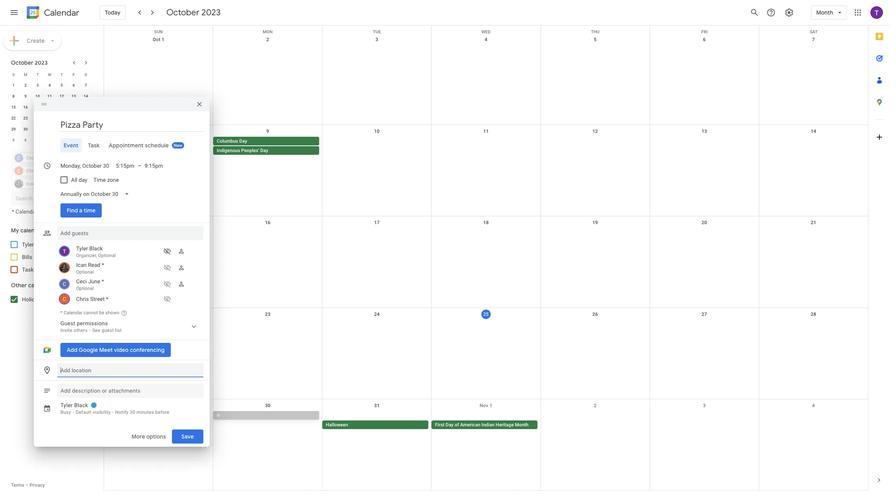 Task type: locate. For each thing, give the bounding box(es) containing it.
* up my at the left top of the page
[[12, 209, 14, 215]]

optional for read
[[76, 270, 94, 275]]

1 s from the left
[[12, 72, 15, 77]]

0 horizontal spatial 30
[[23, 127, 28, 132]]

–
[[138, 163, 141, 169], [25, 483, 28, 489]]

shown left time
[[64, 209, 80, 215]]

s left m
[[12, 72, 15, 77]]

2023
[[201, 7, 221, 18], [35, 59, 48, 66]]

– left the end time text field
[[138, 163, 141, 169]]

0 vertical spatial 7
[[812, 37, 815, 42]]

7 up the 14 element
[[85, 83, 87, 88]]

1 vertical spatial october
[[11, 59, 33, 66]]

2
[[266, 37, 269, 42], [24, 83, 27, 88], [61, 127, 63, 132], [594, 404, 597, 409]]

12
[[59, 94, 64, 99], [592, 129, 598, 134]]

all
[[71, 177, 77, 184]]

1 horizontal spatial 16
[[265, 220, 271, 226]]

tyler up busy
[[60, 403, 73, 409]]

november 4 element
[[81, 125, 91, 134]]

0 horizontal spatial 8
[[12, 94, 15, 99]]

tab list
[[869, 26, 890, 470], [40, 139, 203, 153]]

before
[[155, 410, 169, 416]]

privacy link
[[30, 483, 45, 489]]

day down columbus day button
[[260, 148, 268, 153]]

0 vertical spatial 24
[[35, 116, 40, 121]]

day left of
[[446, 423, 454, 429]]

15 up 22
[[11, 105, 16, 110]]

find a time
[[67, 207, 96, 215]]

1 horizontal spatial 17
[[374, 220, 380, 226]]

0 vertical spatial cannot
[[39, 209, 56, 215]]

see guest list
[[92, 328, 122, 334]]

6 down f
[[73, 83, 75, 88]]

1 horizontal spatial t
[[61, 72, 63, 77]]

22 element
[[9, 114, 18, 123]]

november 11 element
[[81, 136, 91, 145]]

8 up 15 element
[[12, 94, 15, 99]]

black inside the tyler black organizer, optional
[[89, 246, 103, 252]]

Search for people text field
[[16, 192, 85, 206]]

0 horizontal spatial shown
[[64, 209, 80, 215]]

0 horizontal spatial 11
[[47, 94, 52, 99]]

0 vertical spatial month
[[816, 9, 833, 16]]

tyler black
[[22, 242, 49, 248], [60, 403, 88, 409]]

calendar heading
[[42, 7, 79, 18]]

1 t from the left
[[36, 72, 39, 77]]

minutes
[[136, 410, 154, 416]]

be up 'permissions'
[[99, 311, 104, 316]]

s right f
[[85, 72, 87, 77]]

f
[[73, 72, 75, 77]]

chris street *
[[76, 297, 108, 303]]

settings menu image
[[785, 8, 794, 17]]

states
[[67, 297, 83, 303]]

october
[[166, 7, 199, 18], [11, 59, 33, 66]]

1 horizontal spatial 10
[[72, 138, 76, 143]]

show schedule of chris street image
[[161, 293, 174, 306]]

task button
[[85, 139, 103, 153]]

8 up schedule
[[157, 129, 160, 134]]

1 vertical spatial 10
[[374, 129, 380, 134]]

9 left event
[[61, 138, 63, 143]]

12 inside 12 element
[[59, 94, 64, 99]]

black down my calendars dropdown button
[[35, 242, 49, 248]]

0 vertical spatial 1
[[162, 37, 164, 42]]

tyler up organizer,
[[76, 246, 88, 252]]

my calendars button
[[2, 225, 97, 237]]

29 element
[[9, 125, 18, 134]]

row group
[[7, 80, 92, 146]]

row group containing 1
[[7, 80, 92, 146]]

13 inside row group
[[72, 94, 76, 99]]

tyler black up the bills
[[22, 242, 49, 248]]

1 for nov 1
[[490, 404, 492, 409]]

0 horizontal spatial black
[[35, 242, 49, 248]]

bills
[[22, 254, 32, 261]]

optional inside ican read * optional
[[76, 270, 94, 275]]

2 horizontal spatial 1
[[490, 404, 492, 409]]

calendar up create
[[44, 7, 79, 18]]

1 vertical spatial be
[[99, 311, 104, 316]]

row containing oct 1
[[104, 33, 868, 125]]

black up the default
[[74, 403, 88, 409]]

1 horizontal spatial 1
[[162, 37, 164, 42]]

6 down '30' element
[[24, 138, 27, 143]]

0 horizontal spatial 13
[[72, 94, 76, 99]]

read
[[88, 262, 100, 269]]

0 horizontal spatial 6
[[24, 138, 27, 143]]

26 element
[[57, 114, 66, 123]]

day for first
[[446, 423, 454, 429]]

2 vertical spatial 10
[[72, 138, 76, 143]]

0 vertical spatial 6
[[703, 37, 706, 42]]

day for columbus
[[239, 138, 247, 144]]

14 element
[[81, 92, 91, 101]]

Guests text field
[[60, 227, 200, 241]]

columbus day button
[[213, 137, 319, 146]]

13 element
[[69, 92, 78, 101]]

6 for oct 1
[[703, 37, 706, 42]]

1
[[162, 37, 164, 42], [12, 83, 15, 88], [490, 404, 492, 409]]

0 vertical spatial 23
[[23, 116, 28, 121]]

calendars
[[20, 227, 46, 234], [28, 282, 54, 289]]

cannot up 'permissions'
[[84, 311, 98, 316]]

columbus
[[217, 138, 238, 144]]

5 down the 29 element
[[12, 138, 15, 143]]

first
[[435, 423, 445, 429]]

13
[[72, 94, 76, 99], [702, 129, 707, 134]]

indigenous peoples' day button
[[213, 146, 319, 155]]

7
[[812, 37, 815, 42], [85, 83, 87, 88]]

optional up read
[[98, 253, 116, 259]]

other calendars button
[[2, 280, 97, 292]]

shown up guest
[[105, 311, 119, 316]]

18 element
[[45, 103, 54, 112]]

day inside button
[[446, 423, 454, 429]]

10
[[35, 94, 40, 99], [374, 129, 380, 134], [72, 138, 76, 143]]

26
[[59, 116, 64, 121], [592, 312, 598, 318]]

1 vertical spatial 16
[[265, 220, 271, 226]]

tyler black, organizer, optional tree item
[[57, 244, 203, 260]]

0 vertical spatial 13
[[72, 94, 76, 99]]

Location text field
[[60, 364, 200, 378]]

2 horizontal spatial black
[[89, 246, 103, 252]]

0 vertical spatial –
[[138, 163, 141, 169]]

create button
[[3, 31, 61, 50]]

calendar up guest
[[64, 311, 82, 316]]

optional inside the tyler black organizer, optional
[[98, 253, 116, 259]]

8
[[12, 94, 15, 99], [157, 129, 160, 134]]

cell
[[104, 137, 213, 156], [213, 137, 322, 156], [322, 137, 432, 156], [541, 137, 650, 156], [759, 137, 868, 156], [104, 412, 213, 431], [541, 412, 650, 431], [759, 412, 868, 431]]

tyler black up busy
[[60, 403, 88, 409]]

calendar up my calendars
[[16, 209, 37, 215]]

0 horizontal spatial 10
[[35, 94, 40, 99]]

my calendars
[[11, 227, 46, 234]]

2 horizontal spatial 5
[[594, 37, 597, 42]]

0 vertical spatial * calendar cannot be shown
[[12, 209, 80, 215]]

1 vertical spatial 30
[[265, 404, 271, 409]]

add
[[60, 388, 71, 395]]

Start time text field
[[116, 162, 135, 171]]

0 vertical spatial 9
[[24, 94, 27, 99]]

1 horizontal spatial shown
[[105, 311, 119, 316]]

1 vertical spatial 14
[[811, 129, 816, 134]]

notify 30 minutes before
[[115, 410, 169, 416]]

row containing 1
[[7, 80, 92, 91]]

7 inside october 2023 grid
[[85, 83, 87, 88]]

* inside ceci june * optional
[[102, 279, 104, 285]]

8 for sun
[[157, 129, 160, 134]]

0 vertical spatial 12
[[59, 94, 64, 99]]

0 horizontal spatial 17
[[35, 105, 40, 110]]

my calendars list
[[2, 239, 97, 276]]

1 vertical spatial 5
[[61, 83, 63, 88]]

24
[[35, 116, 40, 121], [374, 312, 380, 318]]

grid
[[104, 26, 868, 492]]

ican read, optional tree item
[[57, 260, 203, 277]]

month
[[816, 9, 833, 16], [515, 423, 529, 429]]

holidays in united states
[[22, 297, 83, 303]]

be left find
[[57, 209, 63, 215]]

21
[[811, 220, 816, 226]]

grid containing oct 1
[[104, 26, 868, 492]]

5 down thu
[[594, 37, 597, 42]]

new element
[[172, 143, 185, 149]]

calendars for other calendars
[[28, 282, 54, 289]]

End time text field
[[145, 162, 163, 171]]

optional down "ceci"
[[76, 286, 94, 292]]

0 horizontal spatial tyler black
[[22, 242, 49, 248]]

optional inside ceci june * optional
[[76, 286, 94, 292]]

busy
[[60, 410, 71, 416]]

calendars right my at the left top of the page
[[20, 227, 46, 234]]

day
[[239, 138, 247, 144], [260, 148, 268, 153], [446, 423, 454, 429]]

1 horizontal spatial 8
[[157, 129, 160, 134]]

1 vertical spatial 7
[[85, 83, 87, 88]]

24 inside row group
[[35, 116, 40, 121]]

0 vertical spatial be
[[57, 209, 63, 215]]

thu
[[591, 29, 600, 35]]

guest permissions
[[60, 321, 108, 327]]

10 inside 10 element
[[35, 94, 40, 99]]

halloween button
[[322, 421, 428, 430]]

1 vertical spatial 24
[[374, 312, 380, 318]]

* calendar cannot be shown down search for people text box
[[12, 209, 80, 215]]

1 up 15 element
[[12, 83, 15, 88]]

19 element
[[57, 103, 66, 112]]

t left the w
[[36, 72, 39, 77]]

0 vertical spatial 17
[[35, 105, 40, 110]]

14 for october 2023
[[84, 94, 88, 99]]

m
[[24, 72, 27, 77]]

2 horizontal spatial day
[[446, 423, 454, 429]]

0 vertical spatial 15
[[11, 105, 16, 110]]

calendar element
[[25, 5, 79, 22]]

t left f
[[61, 72, 63, 77]]

8 inside row group
[[12, 94, 15, 99]]

1 horizontal spatial 9
[[61, 138, 63, 143]]

row containing s
[[7, 69, 92, 80]]

tyler up the bills
[[22, 242, 34, 248]]

1 vertical spatial calendar
[[16, 209, 37, 215]]

5 up 12 element
[[61, 83, 63, 88]]

9 up 16 element
[[24, 94, 27, 99]]

row containing 29
[[7, 124, 92, 135]]

1 right oct on the top left
[[162, 37, 164, 42]]

november 6 element
[[21, 136, 30, 145]]

time zone
[[94, 177, 119, 184]]

1 vertical spatial * calendar cannot be shown
[[60, 311, 119, 316]]

0 vertical spatial calendars
[[20, 227, 46, 234]]

5
[[594, 37, 597, 42], [61, 83, 63, 88], [12, 138, 15, 143]]

7 down "sat"
[[812, 37, 815, 42]]

0 horizontal spatial 26
[[59, 116, 64, 121]]

month up "sat"
[[816, 9, 833, 16]]

23 element
[[21, 114, 30, 123]]

0 vertical spatial 14
[[84, 94, 88, 99]]

visibility
[[93, 410, 111, 416]]

Add title text field
[[60, 120, 203, 131]]

notify
[[115, 410, 128, 416]]

2 t from the left
[[61, 72, 63, 77]]

other
[[11, 282, 27, 289]]

16
[[23, 105, 28, 110], [265, 220, 271, 226]]

1 horizontal spatial october 2023
[[166, 7, 221, 18]]

0 horizontal spatial s
[[12, 72, 15, 77]]

be inside search field
[[57, 209, 63, 215]]

0 horizontal spatial 5
[[12, 138, 15, 143]]

black up organizer,
[[89, 246, 103, 252]]

20 element
[[69, 103, 78, 112]]

11
[[47, 94, 52, 99], [483, 129, 489, 134], [84, 138, 88, 143]]

10 for october 2023
[[35, 94, 40, 99]]

0 vertical spatial 10
[[35, 94, 40, 99]]

0 vertical spatial 11
[[47, 94, 52, 99]]

row containing sun
[[104, 26, 868, 35]]

1 vertical spatial month
[[515, 423, 529, 429]]

27 element
[[69, 114, 78, 123]]

row containing 5
[[7, 135, 92, 146]]

* inside ican read * optional
[[102, 262, 104, 269]]

calendar inside search field
[[16, 209, 37, 215]]

event button
[[60, 139, 82, 153]]

0 horizontal spatial be
[[57, 209, 63, 215]]

5 for 1
[[61, 83, 63, 88]]

10 element
[[33, 92, 42, 101]]

* calendar cannot be shown up 'permissions'
[[60, 311, 119, 316]]

find
[[67, 207, 78, 215]]

row containing 30
[[104, 400, 868, 492]]

12 element
[[57, 92, 66, 101]]

21 element
[[81, 103, 91, 112]]

0 horizontal spatial 23
[[23, 116, 28, 121]]

be
[[57, 209, 63, 215], [99, 311, 104, 316]]

0 horizontal spatial 12
[[59, 94, 64, 99]]

2 vertical spatial 6
[[24, 138, 27, 143]]

1 horizontal spatial 5
[[61, 83, 63, 88]]

9 for sun
[[266, 129, 269, 134]]

november 5 element
[[9, 136, 18, 145]]

month button
[[811, 3, 847, 22]]

sun
[[154, 29, 163, 35]]

june
[[88, 279, 100, 285]]

task
[[88, 142, 100, 149]]

1 horizontal spatial day
[[260, 148, 268, 153]]

* right street
[[106, 297, 108, 303]]

19
[[592, 220, 598, 226]]

0 horizontal spatial 1
[[12, 83, 15, 88]]

1 horizontal spatial 13
[[702, 129, 707, 134]]

1 horizontal spatial 11
[[84, 138, 88, 143]]

shown
[[64, 209, 80, 215], [105, 311, 119, 316]]

day up "peoples'"
[[239, 138, 247, 144]]

30 inside october 2023 grid
[[23, 127, 28, 132]]

list
[[115, 328, 122, 334]]

tyler
[[22, 242, 34, 248], [76, 246, 88, 252], [60, 403, 73, 409]]

0 vertical spatial shown
[[64, 209, 80, 215]]

* inside chris street tree item
[[106, 297, 108, 303]]

31
[[374, 404, 380, 409]]

* for chris street *
[[106, 297, 108, 303]]

show schedule of ican read image
[[161, 262, 174, 275]]

1 vertical spatial 1
[[12, 83, 15, 88]]

0 horizontal spatial cannot
[[39, 209, 56, 215]]

nov 1
[[480, 404, 492, 409]]

5 for oct 1
[[594, 37, 597, 42]]

* right read
[[102, 262, 104, 269]]

1 horizontal spatial 15
[[156, 220, 161, 226]]

0 vertical spatial 16
[[23, 105, 28, 110]]

*
[[12, 209, 14, 215], [102, 262, 104, 269], [102, 279, 104, 285], [106, 297, 108, 303], [60, 311, 62, 316]]

* right june
[[102, 279, 104, 285]]

description
[[72, 388, 100, 395]]

6 down fri
[[703, 37, 706, 42]]

* Calendar cannot be shown search field
[[0, 148, 97, 215]]

None field
[[57, 187, 136, 202]]

tyler black inside my calendars list
[[22, 242, 49, 248]]

1 horizontal spatial 6
[[73, 83, 75, 88]]

1 right nov
[[490, 404, 492, 409]]

0 vertical spatial 8
[[12, 94, 15, 99]]

24 element
[[33, 114, 42, 123]]

row
[[104, 26, 868, 35], [104, 33, 868, 125], [7, 69, 92, 80], [7, 80, 92, 91], [7, 91, 92, 102], [7, 102, 92, 113], [7, 113, 92, 124], [7, 124, 92, 135], [104, 125, 868, 217], [7, 135, 92, 146], [104, 217, 868, 309], [104, 309, 868, 400], [104, 400, 868, 492]]

0 vertical spatial tyler black
[[22, 242, 49, 248]]

0 vertical spatial day
[[239, 138, 247, 144]]

1 vertical spatial 15
[[156, 220, 161, 226]]

optional
[[98, 253, 116, 259], [76, 270, 94, 275], [76, 286, 94, 292]]

0 vertical spatial 2023
[[201, 7, 221, 18]]

14 for sun
[[811, 129, 816, 134]]

0 vertical spatial calendar
[[44, 7, 79, 18]]

tab list containing event
[[40, 139, 203, 153]]

1 horizontal spatial october
[[166, 7, 199, 18]]

14 inside row group
[[84, 94, 88, 99]]

0 horizontal spatial 9
[[24, 94, 27, 99]]

0 horizontal spatial 16
[[23, 105, 28, 110]]

calendars up in
[[28, 282, 54, 289]]

s
[[12, 72, 15, 77], [85, 72, 87, 77]]

month right heritage at the right bottom of page
[[515, 423, 529, 429]]

30 for 2
[[23, 127, 28, 132]]

1 vertical spatial 26
[[592, 312, 598, 318]]

1 horizontal spatial 30
[[130, 410, 135, 416]]

calendar
[[44, 7, 79, 18], [16, 209, 37, 215], [64, 311, 82, 316]]

10 inside november 10 element
[[72, 138, 76, 143]]

15 element
[[9, 103, 18, 112]]

optional down 'ican'
[[76, 270, 94, 275]]

18
[[47, 105, 52, 110], [483, 220, 489, 226]]

0 horizontal spatial tyler
[[22, 242, 34, 248]]

1 horizontal spatial month
[[816, 9, 833, 16]]

1 vertical spatial day
[[260, 148, 268, 153]]

11 inside 'element'
[[47, 94, 52, 99]]

9 up columbus day button
[[266, 129, 269, 134]]

1 inside row group
[[12, 83, 15, 88]]

1 vertical spatial calendars
[[28, 282, 54, 289]]

cannot down search for people text box
[[39, 209, 56, 215]]

– right 'terms' link
[[25, 483, 28, 489]]

15 up guests text box
[[156, 220, 161, 226]]



Task type: describe. For each thing, give the bounding box(es) containing it.
add description or attachments
[[60, 388, 140, 395]]

1 for oct 1
[[162, 37, 164, 42]]

guests invited to this event. tree
[[57, 244, 203, 306]]

* for ceci june * optional
[[102, 279, 104, 285]]

11 for sun
[[483, 129, 489, 134]]

a
[[79, 207, 82, 215]]

18 inside october 2023 grid
[[47, 105, 52, 110]]

november 3 element
[[69, 125, 78, 134]]

13 for october 2023
[[72, 94, 76, 99]]

2 inside november 2 element
[[61, 127, 63, 132]]

chris street tree item
[[57, 293, 203, 306]]

0 horizontal spatial october
[[11, 59, 33, 66]]

7 for oct 1
[[812, 37, 815, 42]]

20
[[702, 220, 707, 226]]

1 horizontal spatial black
[[74, 403, 88, 409]]

row containing 22
[[7, 113, 92, 124]]

guest
[[102, 328, 114, 334]]

oct
[[153, 37, 160, 42]]

day
[[79, 177, 87, 184]]

invite others
[[60, 328, 88, 334]]

12 for sun
[[592, 129, 598, 134]]

15 inside row group
[[11, 105, 16, 110]]

terms – privacy
[[11, 483, 45, 489]]

chris
[[76, 297, 89, 303]]

0 vertical spatial october
[[166, 7, 199, 18]]

find a time button
[[60, 202, 102, 220]]

schedule
[[145, 142, 169, 149]]

1 horizontal spatial tyler
[[60, 403, 73, 409]]

ceci
[[76, 279, 87, 285]]

first day of american indian heritage month button
[[432, 421, 538, 430]]

show schedule of ceci june image
[[161, 279, 174, 291]]

privacy
[[30, 483, 45, 489]]

1 horizontal spatial tab list
[[869, 26, 890, 470]]

nov
[[480, 404, 488, 409]]

Start date text field
[[60, 162, 110, 171]]

2 s from the left
[[85, 72, 87, 77]]

w
[[48, 72, 51, 77]]

my
[[11, 227, 19, 234]]

street
[[90, 297, 105, 303]]

30 for nov 1
[[265, 404, 271, 409]]

1 horizontal spatial cannot
[[84, 311, 98, 316]]

terms
[[11, 483, 24, 489]]

25
[[483, 312, 489, 318]]

2 vertical spatial 30
[[130, 410, 135, 416]]

tyler black organizer, optional
[[76, 246, 116, 259]]

appointment
[[109, 142, 144, 149]]

9 for october 2023
[[24, 94, 27, 99]]

october 2023 grid
[[7, 69, 92, 146]]

1 vertical spatial 2023
[[35, 59, 48, 66]]

1 horizontal spatial 26
[[592, 312, 598, 318]]

ceci june, optional tree item
[[57, 277, 203, 293]]

time
[[84, 207, 96, 215]]

tue
[[373, 29, 381, 35]]

zone
[[107, 177, 119, 184]]

columbus day indigenous peoples' day
[[217, 138, 268, 153]]

heritage
[[496, 423, 514, 429]]

optional for black
[[98, 253, 116, 259]]

today
[[105, 9, 120, 16]]

sat
[[810, 29, 818, 35]]

event
[[64, 142, 78, 149]]

all day
[[71, 177, 87, 184]]

guest
[[60, 321, 75, 327]]

16 inside row group
[[23, 105, 28, 110]]

tasks
[[22, 267, 36, 273]]

halloween
[[326, 423, 348, 429]]

in
[[45, 297, 49, 303]]

30 element
[[21, 125, 30, 134]]

create
[[27, 37, 45, 44]]

26 inside row group
[[59, 116, 64, 121]]

to element
[[138, 163, 141, 169]]

tyler inside my calendars list
[[22, 242, 34, 248]]

cannot inside search field
[[39, 209, 56, 215]]

indigenous
[[217, 148, 240, 153]]

see
[[92, 328, 100, 334]]

november 2 element
[[57, 125, 66, 134]]

shown inside search field
[[64, 209, 80, 215]]

1 vertical spatial 17
[[374, 220, 380, 226]]

1 horizontal spatial be
[[99, 311, 104, 316]]

11 for october 2023
[[47, 94, 52, 99]]

indian
[[482, 423, 495, 429]]

1 horizontal spatial 23
[[265, 312, 271, 318]]

mon
[[263, 29, 273, 35]]

11 inside row
[[84, 138, 88, 143]]

holidays
[[22, 297, 43, 303]]

ican read * optional
[[76, 262, 104, 275]]

7 for 1
[[85, 83, 87, 88]]

american
[[460, 423, 480, 429]]

others
[[74, 328, 88, 334]]

8 for october 2023
[[12, 94, 15, 99]]

main drawer image
[[9, 8, 19, 17]]

time
[[94, 177, 106, 184]]

calendars for my calendars
[[20, 227, 46, 234]]

oct 1
[[153, 37, 164, 42]]

12 for october 2023
[[59, 94, 64, 99]]

29
[[11, 127, 16, 132]]

* for ican read * optional
[[102, 262, 104, 269]]

* inside search field
[[12, 209, 14, 215]]

default
[[76, 410, 91, 416]]

10 for sun
[[374, 129, 380, 134]]

united
[[50, 297, 66, 303]]

invite
[[60, 328, 72, 334]]

1 horizontal spatial 18
[[483, 220, 489, 226]]

row containing 23
[[104, 309, 868, 400]]

1 vertical spatial shown
[[105, 311, 119, 316]]

2 vertical spatial calendar
[[64, 311, 82, 316]]

* calendar cannot be shown inside search field
[[12, 209, 80, 215]]

17 element
[[33, 103, 42, 112]]

11 element
[[45, 92, 54, 101]]

tyler inside the tyler black organizer, optional
[[76, 246, 88, 252]]

0 horizontal spatial october 2023
[[11, 59, 48, 66]]

organizer,
[[76, 253, 97, 259]]

black inside my calendars list
[[35, 242, 49, 248]]

new
[[174, 143, 183, 149]]

6 inside 'element'
[[24, 138, 27, 143]]

27
[[702, 312, 707, 318]]

month inside button
[[515, 423, 529, 429]]

28 element
[[81, 114, 91, 123]]

first day of american indian heritage month
[[435, 423, 529, 429]]

permissions
[[77, 321, 108, 327]]

of
[[455, 423, 459, 429]]

november 10 element
[[69, 136, 78, 145]]

17 inside october 2023 grid
[[35, 105, 40, 110]]

ceci june * optional
[[76, 279, 104, 292]]

attachments
[[108, 388, 140, 395]]

23 inside '23' element
[[23, 116, 28, 121]]

1 vertical spatial –
[[25, 483, 28, 489]]

november 9 element
[[57, 136, 66, 145]]

today button
[[100, 3, 126, 22]]

other calendars
[[11, 282, 54, 289]]

* up guest
[[60, 311, 62, 316]]

31 element
[[33, 125, 42, 134]]

1 horizontal spatial tyler black
[[60, 403, 88, 409]]

default visibility
[[76, 410, 111, 416]]

13 for sun
[[702, 129, 707, 134]]

november 7 element
[[33, 136, 42, 145]]

6 for 1
[[73, 83, 75, 88]]

1 horizontal spatial 2023
[[201, 7, 221, 18]]

fri
[[701, 29, 708, 35]]

0 vertical spatial october 2023
[[166, 7, 221, 18]]

16 element
[[21, 103, 30, 112]]

time zone button
[[90, 173, 122, 187]]

22
[[11, 116, 16, 121]]

appointment schedule
[[109, 142, 169, 149]]

28
[[811, 312, 816, 318]]

optional for june
[[76, 286, 94, 292]]

wed
[[482, 29, 491, 35]]

month inside dropdown button
[[816, 9, 833, 16]]

1 horizontal spatial –
[[138, 163, 141, 169]]

cell containing columbus day
[[213, 137, 322, 156]]



Task type: vqa. For each thing, say whether or not it's contained in the screenshot.
fourth column header from right
no



